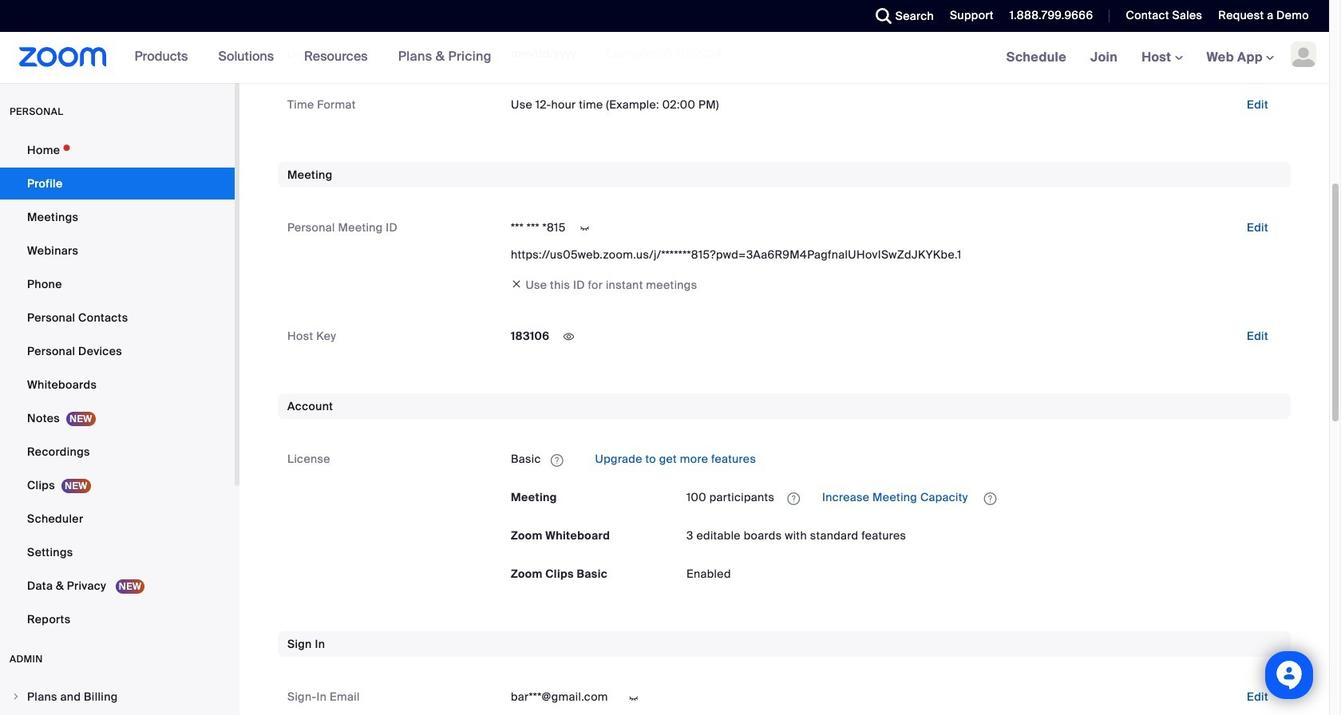 Task type: describe. For each thing, give the bounding box(es) containing it.
meetings navigation
[[995, 32, 1330, 84]]

learn more about your license type image
[[549, 455, 565, 466]]

zoom logo image
[[19, 47, 107, 67]]

1 vertical spatial application
[[687, 485, 1282, 511]]

product information navigation
[[107, 32, 504, 83]]

show personal meeting id image
[[572, 221, 598, 236]]



Task type: vqa. For each thing, say whether or not it's contained in the screenshot.
right icon at the bottom of the page
yes



Task type: locate. For each thing, give the bounding box(es) containing it.
0 vertical spatial application
[[511, 447, 1282, 472]]

application
[[511, 447, 1282, 472], [687, 485, 1282, 511]]

profile picture image
[[1291, 42, 1317, 67]]

learn more about your meeting license image
[[783, 492, 805, 506]]

banner
[[0, 32, 1330, 84]]

hide host key image
[[556, 330, 582, 345]]

right image
[[11, 692, 21, 702]]

personal menu menu
[[0, 134, 235, 637]]

menu item
[[0, 682, 235, 712]]



